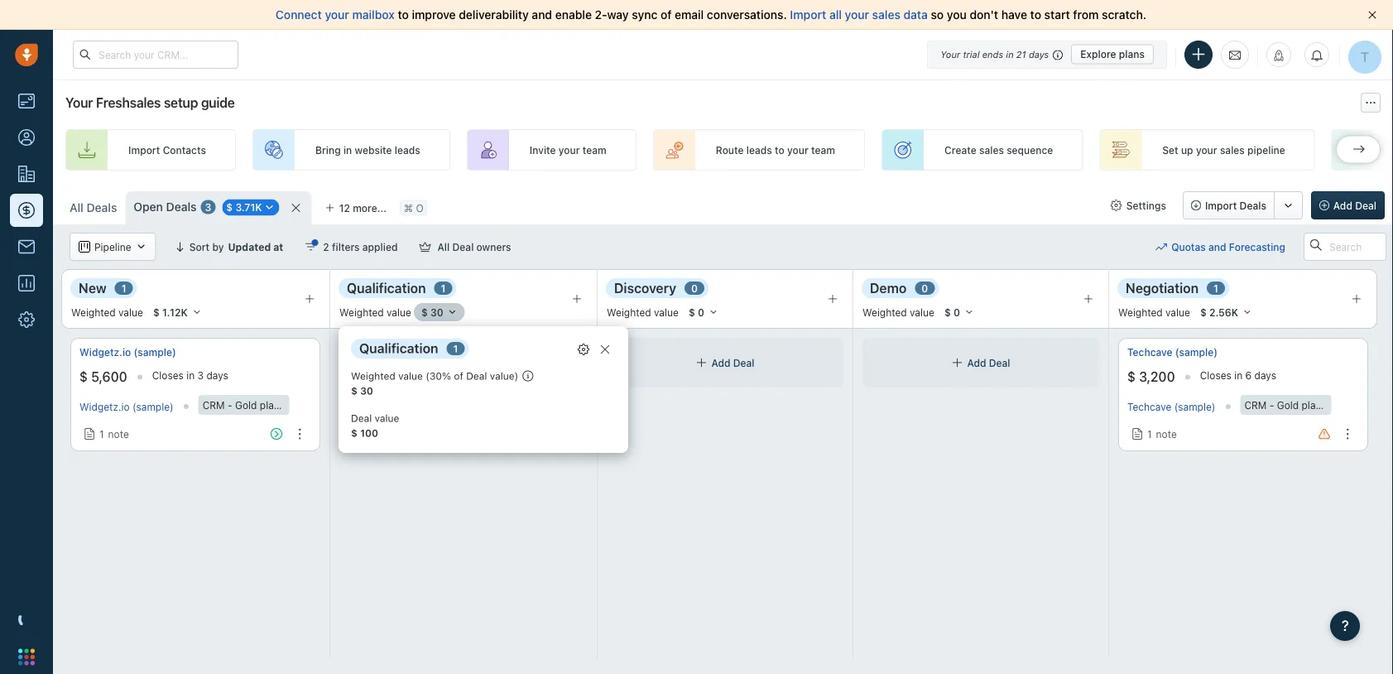 Task type: locate. For each thing, give the bounding box(es) containing it.
- for $ 5,600
[[228, 399, 232, 411]]

crm for $ 5,600
[[203, 399, 225, 411]]

widgetz.io (sample) down 5,600
[[80, 401, 174, 412]]

0 horizontal spatial $ 30
[[351, 385, 373, 397]]

container_wx8msf4aqz5i3rn1 image
[[136, 241, 147, 253], [1156, 241, 1168, 253], [600, 344, 611, 355], [696, 357, 708, 369], [952, 357, 964, 369], [523, 370, 534, 382], [353, 425, 364, 436], [84, 428, 95, 440]]

set up your sales pipeline
[[1163, 144, 1286, 156]]

0
[[692, 282, 698, 294], [922, 282, 929, 294], [698, 306, 705, 318], [954, 306, 961, 318]]

0 horizontal spatial 3
[[198, 370, 204, 381]]

your left trial
[[941, 49, 961, 60]]

0 vertical spatial 100
[[360, 369, 383, 385]]

deliverability
[[459, 8, 529, 22]]

1 horizontal spatial crm
[[1245, 399, 1268, 411]]

qualification up $ 100
[[359, 340, 439, 356]]

acme
[[349, 347, 376, 358]]

2 horizontal spatial closes
[[1201, 370, 1232, 381]]

0 vertical spatial your
[[941, 49, 961, 60]]

import left all
[[791, 8, 827, 22]]

crm down 6
[[1245, 399, 1268, 411]]

deals for all
[[87, 201, 117, 215]]

1 vertical spatial qualification
[[359, 340, 439, 356]]

add for demo
[[968, 357, 987, 369]]

techcave up $ 3,200
[[1128, 347, 1173, 358]]

sales left pipeline
[[1221, 144, 1246, 156]]

crm
[[203, 399, 225, 411], [1245, 399, 1268, 411]]

1 crm from the left
[[203, 399, 225, 411]]

in for negotiation
[[1235, 370, 1243, 381]]

1 note down $ 100
[[369, 425, 398, 436]]

2 horizontal spatial 1 note
[[1148, 428, 1178, 440]]

set up your sales pipeline link
[[1100, 129, 1316, 171]]

import inside import deals button
[[1206, 200, 1238, 211]]

1 horizontal spatial of
[[661, 8, 672, 22]]

days right 21
[[1029, 49, 1050, 60]]

100 down $ 100
[[360, 427, 378, 439]]

weighted down discovery
[[607, 306, 652, 318]]

$ 5,600
[[80, 369, 127, 385]]

team
[[583, 144, 607, 156], [812, 144, 836, 156]]

widgetz.io (sample) up 5,600
[[80, 347, 176, 358]]

0 horizontal spatial -
[[228, 399, 232, 411]]

in left nov
[[442, 370, 451, 381]]

weighted for discovery
[[607, 306, 652, 318]]

filters
[[332, 241, 360, 253]]

0 vertical spatial widgetz.io (sample) link
[[80, 345, 176, 360]]

1 note
[[369, 425, 398, 436], [99, 428, 129, 440], [1148, 428, 1178, 440]]

note down 3,200
[[1157, 428, 1178, 440]]

0 horizontal spatial team
[[583, 144, 607, 156]]

2 horizontal spatial add
[[1334, 200, 1353, 211]]

deal inside button
[[453, 241, 474, 253]]

0 horizontal spatial crm
[[203, 399, 225, 411]]

email
[[675, 8, 704, 22]]

note down 5,600
[[108, 428, 129, 440]]

closes down acme inc (sample) link
[[408, 370, 440, 381]]

widgetz.io (sample)
[[80, 347, 176, 358], [80, 401, 174, 412]]

2 techcave (sample) from the top
[[1128, 401, 1216, 412]]

techcave down $ 3,200
[[1128, 401, 1172, 412]]

1 horizontal spatial 3
[[205, 201, 211, 213]]

$ inside $ 3.71k button
[[226, 202, 233, 213]]

your freshsales setup guide
[[65, 95, 235, 111]]

1 vertical spatial 100
[[360, 427, 378, 439]]

3 weighted value from the left
[[607, 306, 679, 318]]

your for your freshsales setup guide
[[65, 95, 93, 111]]

2 plan from the left
[[1303, 399, 1322, 411]]

1 horizontal spatial 30
[[431, 306, 444, 318]]

all deal owners button
[[409, 233, 522, 261]]

import for import contacts
[[128, 144, 160, 156]]

weighted value for negotiation
[[1119, 306, 1191, 318]]

1 weighted value from the left
[[71, 306, 143, 318]]

1 $ 0 button from the left
[[682, 303, 726, 321]]

weighted value (30% of deal value)
[[351, 370, 519, 382]]

3
[[205, 201, 211, 213], [198, 370, 204, 381]]

1 team from the left
[[583, 144, 607, 156]]

$ 100
[[349, 369, 383, 385]]

forecasting
[[1230, 241, 1286, 253]]

techcave (sample) up 3,200
[[1128, 347, 1218, 358]]

3 closes from the left
[[1201, 370, 1232, 381]]

weighted value for new
[[71, 306, 143, 318]]

2
[[323, 241, 329, 253]]

0 horizontal spatial leads
[[395, 144, 421, 156]]

$ 30 up acme inc (sample)
[[421, 306, 444, 318]]

1 horizontal spatial leads
[[747, 144, 773, 156]]

5 weighted value from the left
[[1119, 306, 1191, 318]]

qualification dialog
[[339, 326, 629, 453]]

0 vertical spatial techcave (sample) link
[[1128, 345, 1218, 360]]

-
[[228, 399, 232, 411], [1270, 399, 1275, 411]]

$ 3.71k
[[226, 202, 262, 213]]

1 horizontal spatial and
[[1209, 241, 1227, 253]]

days for negotiation
[[1255, 370, 1277, 381]]

1 horizontal spatial monthly
[[1325, 399, 1363, 411]]

email image
[[1230, 48, 1242, 62]]

weighted value down negotiation
[[1119, 306, 1191, 318]]

deals inside button
[[1240, 200, 1267, 211]]

techcave (sample) link down 3,200
[[1128, 401, 1216, 412]]

container_wx8msf4aqz5i3rn1 image inside 2 filters applied "button"
[[305, 241, 317, 253]]

and left enable
[[532, 8, 553, 22]]

2 $ 0 button from the left
[[938, 303, 982, 321]]

up
[[1182, 144, 1194, 156]]

1 closes from the left
[[152, 370, 184, 381]]

0 horizontal spatial monthly
[[283, 399, 320, 411]]

2 $ 0 from the left
[[945, 306, 961, 318]]

in left 6
[[1235, 370, 1243, 381]]

leads right "website"
[[395, 144, 421, 156]]

$ 3,200
[[1128, 369, 1176, 385]]

container_wx8msf4aqz5i3rn1 image inside 'pipeline' dropdown button
[[136, 241, 147, 253]]

plan
[[260, 399, 280, 411], [1303, 399, 1322, 411]]

conversations.
[[707, 8, 787, 22]]

weighted value
[[71, 306, 143, 318], [340, 306, 412, 318], [607, 306, 679, 318], [863, 306, 935, 318], [1119, 306, 1191, 318]]

30 inside $ 30 button
[[431, 306, 444, 318]]

weighted value up inc
[[340, 306, 412, 318]]

0 horizontal spatial deals
[[87, 201, 117, 215]]

3 inside the open deals 3
[[205, 201, 211, 213]]

sales left data
[[873, 8, 901, 22]]

1 horizontal spatial your
[[941, 49, 961, 60]]

explore plans
[[1081, 48, 1146, 60]]

1 down $ 100
[[369, 425, 373, 436]]

0 horizontal spatial 1 note
[[99, 428, 129, 440]]

weighted value for qualification
[[340, 306, 412, 318]]

in right bring
[[344, 144, 352, 156]]

days for new
[[207, 370, 228, 381]]

1 note for $ 5,600
[[99, 428, 129, 440]]

1 vertical spatial techcave (sample)
[[1128, 401, 1216, 412]]

value for discovery
[[654, 306, 679, 318]]

closes left 6
[[1201, 370, 1232, 381]]

0 horizontal spatial add
[[712, 357, 731, 369]]

all deals
[[70, 201, 117, 215]]

2 horizontal spatial days
[[1255, 370, 1277, 381]]

1 horizontal spatial plan
[[1303, 399, 1322, 411]]

1 note down 3,200
[[1148, 428, 1178, 440]]

import inside import contacts link
[[128, 144, 160, 156]]

days right 6
[[1255, 370, 1277, 381]]

weighted value down new
[[71, 306, 143, 318]]

ends
[[983, 49, 1004, 60]]

0 vertical spatial import
[[791, 8, 827, 22]]

(sample) down 3,200
[[1175, 401, 1216, 412]]

1 widgetz.io from the top
[[80, 347, 131, 358]]

quotas and forecasting
[[1172, 241, 1286, 253]]

1 horizontal spatial all
[[438, 241, 450, 253]]

website
[[355, 144, 392, 156]]

weighted for demo
[[863, 306, 908, 318]]

1 horizontal spatial -
[[1270, 399, 1275, 411]]

1 horizontal spatial $ 0 button
[[938, 303, 982, 321]]

0 horizontal spatial gold
[[235, 399, 257, 411]]

deal
[[1356, 200, 1377, 211], [453, 241, 474, 253], [734, 357, 755, 369], [990, 357, 1011, 369], [466, 370, 487, 382], [351, 412, 372, 424]]

deals right open
[[166, 200, 197, 214]]

start
[[1045, 8, 1071, 22]]

plan for 3,200
[[1303, 399, 1322, 411]]

import
[[791, 8, 827, 22], [128, 144, 160, 156], [1206, 200, 1238, 211]]

widgetz.io (sample) link
[[80, 345, 176, 360], [80, 401, 174, 412]]

0 vertical spatial widgetz.io (sample)
[[80, 347, 176, 358]]

1 vertical spatial $ 30
[[351, 385, 373, 397]]

all
[[70, 201, 83, 215], [438, 241, 450, 253]]

your left freshsales
[[65, 95, 93, 111]]

note for $ 5,600
[[108, 428, 129, 440]]

techcave (sample) link up 3,200
[[1128, 345, 1218, 360]]

crm - gold plan monthly (samp
[[1245, 399, 1394, 411]]

2 - from the left
[[1270, 399, 1275, 411]]

100
[[360, 369, 383, 385], [360, 427, 378, 439]]

1 vertical spatial import
[[128, 144, 160, 156]]

1 vertical spatial techcave (sample) link
[[1128, 401, 1216, 412]]

$ 30
[[421, 306, 444, 318], [351, 385, 373, 397]]

1 vertical spatial your
[[65, 95, 93, 111]]

3 for deals
[[205, 201, 211, 213]]

1 monthly from the left
[[283, 399, 320, 411]]

0 horizontal spatial $ 0 button
[[682, 303, 726, 321]]

2 100 from the top
[[360, 427, 378, 439]]

weighted down acme
[[351, 370, 396, 382]]

improve
[[412, 8, 456, 22]]

(sample) down $ 2.56k
[[1176, 347, 1218, 358]]

2 leads from the left
[[747, 144, 773, 156]]

0 horizontal spatial import
[[128, 144, 160, 156]]

2 monthly from the left
[[1325, 399, 1363, 411]]

1 horizontal spatial 1 note
[[369, 425, 398, 436]]

weighted down new
[[71, 306, 116, 318]]

1 up $ 30 button
[[441, 282, 446, 294]]

widgetz.io down $ 5,600
[[80, 401, 130, 412]]

leads right route
[[747, 144, 773, 156]]

$ 0 for demo
[[945, 306, 961, 318]]

1 leads from the left
[[395, 144, 421, 156]]

weighted value down discovery
[[607, 306, 679, 318]]

qualification down 'applied'
[[347, 280, 426, 296]]

leads
[[395, 144, 421, 156], [747, 144, 773, 156]]

all inside button
[[438, 241, 450, 253]]

$ 1.12k
[[153, 306, 188, 318]]

3,200
[[1140, 369, 1176, 385]]

1
[[121, 282, 126, 294], [441, 282, 446, 294], [1214, 282, 1219, 294], [453, 343, 458, 354], [369, 425, 373, 436], [99, 428, 104, 440], [1148, 428, 1153, 440]]

weighted value for demo
[[863, 306, 935, 318]]

and right quotas
[[1209, 241, 1227, 253]]

closes for $ 5,600
[[152, 370, 184, 381]]

2 horizontal spatial note
[[1157, 428, 1178, 440]]

closes right 5,600
[[152, 370, 184, 381]]

1 vertical spatial widgetz.io
[[80, 401, 130, 412]]

explore plans link
[[1072, 44, 1155, 64]]

1 widgetz.io (sample) link from the top
[[80, 345, 176, 360]]

pipeline
[[1248, 144, 1286, 156]]

$ 30 button
[[414, 303, 465, 321]]

0 horizontal spatial 30
[[360, 385, 373, 397]]

0 vertical spatial $ 30
[[421, 306, 444, 318]]

2 horizontal spatial import
[[1206, 200, 1238, 211]]

0 horizontal spatial $ 0
[[689, 306, 705, 318]]

1 up nov
[[453, 343, 458, 354]]

2 horizontal spatial to
[[1031, 8, 1042, 22]]

1 vertical spatial of
[[454, 370, 464, 382]]

new
[[79, 280, 107, 296]]

widgetz.io
[[80, 347, 131, 358], [80, 401, 130, 412]]

0 horizontal spatial of
[[454, 370, 464, 382]]

crm down closes in 3 days
[[203, 399, 225, 411]]

1 vertical spatial widgetz.io (sample)
[[80, 401, 174, 412]]

$ 30 inside qualification dialog
[[351, 385, 373, 397]]

1 horizontal spatial add deal
[[968, 357, 1011, 369]]

1 vertical spatial techcave
[[1128, 401, 1172, 412]]

techcave (sample) down 3,200
[[1128, 401, 1216, 412]]

2 closes from the left
[[408, 370, 440, 381]]

2 weighted value from the left
[[340, 306, 412, 318]]

1 vertical spatial all
[[438, 241, 450, 253]]

1 horizontal spatial $ 0
[[945, 306, 961, 318]]

to left start
[[1031, 8, 1042, 22]]

1 down $ 3,200
[[1148, 428, 1153, 440]]

$ 0
[[689, 306, 705, 318], [945, 306, 961, 318]]

⌘ o
[[404, 202, 424, 214]]

value
[[119, 306, 143, 318], [387, 306, 412, 318], [654, 306, 679, 318], [910, 306, 935, 318], [1166, 306, 1191, 318], [398, 370, 423, 382], [375, 412, 400, 424]]

add deal
[[1334, 200, 1377, 211], [712, 357, 755, 369], [968, 357, 1011, 369]]

create sales sequence
[[945, 144, 1054, 156]]

deals up pipeline
[[87, 201, 117, 215]]

1 - from the left
[[228, 399, 232, 411]]

in down "$ 1.12k" button
[[187, 370, 195, 381]]

weighted value down demo
[[863, 306, 935, 318]]

qualification inside dialog
[[359, 340, 439, 356]]

closes for $ 3,200
[[1201, 370, 1232, 381]]

0 vertical spatial all
[[70, 201, 83, 215]]

1 horizontal spatial to
[[775, 144, 785, 156]]

sales
[[873, 8, 901, 22], [980, 144, 1005, 156], [1221, 144, 1246, 156]]

your right all
[[845, 8, 870, 22]]

1 vertical spatial and
[[1209, 241, 1227, 253]]

- down closes in 3 days
[[228, 399, 232, 411]]

1 note down 5,600
[[99, 428, 129, 440]]

30 down $ 100
[[360, 385, 373, 397]]

1 note for $ 3,200
[[1148, 428, 1178, 440]]

crm for $ 3,200
[[1245, 399, 1268, 411]]

weighted
[[71, 306, 116, 318], [340, 306, 384, 318], [607, 306, 652, 318], [863, 306, 908, 318], [1119, 306, 1163, 318], [351, 370, 396, 382]]

quotas and forecasting link
[[1156, 233, 1303, 261]]

container_wx8msf4aqz5i3rn1 image
[[1111, 200, 1123, 211], [264, 202, 276, 213], [79, 241, 90, 253], [305, 241, 317, 253], [420, 241, 431, 253], [578, 344, 590, 355], [1132, 428, 1144, 440]]

all up 'pipeline' dropdown button
[[70, 201, 83, 215]]

note
[[377, 425, 398, 436], [108, 428, 129, 440], [1157, 428, 1178, 440]]

- down closes in 6 days
[[1270, 399, 1275, 411]]

4 weighted value from the left
[[863, 306, 935, 318]]

30 up acme inc (sample)
[[431, 306, 444, 318]]

import left contacts
[[128, 144, 160, 156]]

closes in 6 days
[[1201, 370, 1277, 381]]

- for $ 3,200
[[1270, 399, 1275, 411]]

1 plan from the left
[[260, 399, 280, 411]]

weighted down negotiation
[[1119, 306, 1163, 318]]

1 horizontal spatial team
[[812, 144, 836, 156]]

2 filters applied button
[[294, 233, 409, 261]]

widgetz.io up $ 5,600
[[80, 347, 131, 358]]

1 vertical spatial 3
[[198, 370, 204, 381]]

to
[[398, 8, 409, 22], [1031, 8, 1042, 22], [775, 144, 785, 156]]

1 vertical spatial widgetz.io (sample) link
[[80, 401, 174, 412]]

in for qualification
[[442, 370, 451, 381]]

1 gold from the left
[[235, 399, 257, 411]]

0 horizontal spatial to
[[398, 8, 409, 22]]

12 more... button
[[316, 196, 396, 219]]

weighted down demo
[[863, 306, 908, 318]]

widgetz.io (sample) link down 5,600
[[80, 401, 174, 412]]

$ 0 button for demo
[[938, 303, 982, 321]]

closes
[[152, 370, 184, 381], [408, 370, 440, 381], [1201, 370, 1232, 381]]

0 horizontal spatial all
[[70, 201, 83, 215]]

1 vertical spatial 30
[[360, 385, 373, 397]]

days
[[1029, 49, 1050, 60], [207, 370, 228, 381], [1255, 370, 1277, 381]]

import up quotas and forecasting
[[1206, 200, 1238, 211]]

$ 30 inside button
[[421, 306, 444, 318]]

days up crm - gold plan monthly (sample)
[[207, 370, 228, 381]]

0 vertical spatial widgetz.io
[[80, 347, 131, 358]]

to right route
[[775, 144, 785, 156]]

0 horizontal spatial plan
[[260, 399, 280, 411]]

2 horizontal spatial add deal
[[1334, 200, 1377, 211]]

0 vertical spatial techcave
[[1128, 347, 1173, 358]]

$ inside deal value $ 100
[[351, 427, 358, 439]]

100 down acme
[[360, 369, 383, 385]]

0 horizontal spatial sales
[[873, 8, 901, 22]]

negotiation
[[1126, 280, 1199, 296]]

0 horizontal spatial days
[[207, 370, 228, 381]]

1 horizontal spatial import
[[791, 8, 827, 22]]

2 gold from the left
[[1278, 399, 1300, 411]]

3 left $ 3.71k
[[205, 201, 211, 213]]

0 horizontal spatial closes
[[152, 370, 184, 381]]

(samp
[[1366, 399, 1394, 411]]

0 horizontal spatial note
[[108, 428, 129, 440]]

2 filters applied
[[323, 241, 398, 253]]

route
[[716, 144, 744, 156]]

add
[[1334, 200, 1353, 211], [712, 357, 731, 369], [968, 357, 987, 369]]

1 horizontal spatial add
[[968, 357, 987, 369]]

closes in 3 days
[[152, 370, 228, 381]]

$ 30 down $ 100
[[351, 385, 373, 397]]

note down $ 100
[[377, 425, 398, 436]]

sales right create
[[980, 144, 1005, 156]]

1 horizontal spatial closes
[[408, 370, 440, 381]]

0 vertical spatial 30
[[431, 306, 444, 318]]

0 vertical spatial and
[[532, 8, 553, 22]]

0 vertical spatial 3
[[205, 201, 211, 213]]

deals up forecasting
[[1240, 200, 1267, 211]]

of right (30%
[[454, 370, 464, 382]]

0 vertical spatial techcave (sample)
[[1128, 347, 1218, 358]]

2 horizontal spatial deals
[[1240, 200, 1267, 211]]

3 down "$ 1.12k" button
[[198, 370, 204, 381]]

$ 2.56k
[[1201, 306, 1239, 318]]

(sample)
[[134, 347, 176, 358], [396, 347, 438, 358], [1176, 347, 1218, 358], [323, 399, 364, 411], [132, 401, 174, 412], [1175, 401, 1216, 412]]

1 up $ 2.56k
[[1214, 282, 1219, 294]]

2 vertical spatial import
[[1206, 200, 1238, 211]]

1 $ 0 from the left
[[689, 306, 705, 318]]

2 techcave (sample) link from the top
[[1128, 401, 1216, 412]]

monthly for 5,600
[[283, 399, 320, 411]]

0 horizontal spatial add deal
[[712, 357, 755, 369]]

deal inside deal value $ 100
[[351, 412, 372, 424]]

to right mailbox
[[398, 8, 409, 22]]

1 horizontal spatial $ 30
[[421, 306, 444, 318]]

widgetz.io (sample) link up 5,600
[[80, 345, 176, 360]]

30
[[431, 306, 444, 318], [360, 385, 373, 397]]

crm - gold plan monthly (sample)
[[203, 399, 364, 411]]

weighted up acme
[[340, 306, 384, 318]]

container_wx8msf4aqz5i3rn1 image inside all deal owners button
[[420, 241, 431, 253]]

$ 0 button for discovery
[[682, 303, 726, 321]]

$ inside "$ 1.12k" button
[[153, 306, 160, 318]]

of right sync
[[661, 8, 672, 22]]

0 horizontal spatial your
[[65, 95, 93, 111]]

in for new
[[187, 370, 195, 381]]

2 crm from the left
[[1245, 399, 1268, 411]]

import for import deals
[[1206, 200, 1238, 211]]

sort by updated at
[[189, 241, 284, 253]]

container_wx8msf4aqz5i3rn1 image inside qualification dialog
[[578, 344, 590, 355]]

1 horizontal spatial gold
[[1278, 399, 1300, 411]]

your
[[325, 8, 349, 22], [845, 8, 870, 22], [559, 144, 580, 156], [788, 144, 809, 156], [1197, 144, 1218, 156]]

1 horizontal spatial deals
[[166, 200, 197, 214]]

techcave (sample) link
[[1128, 345, 1218, 360], [1128, 401, 1216, 412]]

2 widgetz.io (sample) from the top
[[80, 401, 174, 412]]

1 right new
[[121, 282, 126, 294]]

all left owners
[[438, 241, 450, 253]]



Task type: vqa. For each thing, say whether or not it's contained in the screenshot.
of in 'qualification' dialog
yes



Task type: describe. For each thing, give the bounding box(es) containing it.
set
[[1163, 144, 1179, 156]]

freshsales
[[96, 95, 161, 111]]

0 horizontal spatial and
[[532, 8, 553, 22]]

discovery
[[615, 280, 677, 296]]

$ inside $ 2.56k button
[[1201, 306, 1207, 318]]

nov
[[453, 370, 472, 381]]

1 widgetz.io (sample) from the top
[[80, 347, 176, 358]]

12 more...
[[339, 202, 387, 214]]

bring
[[316, 144, 341, 156]]

note for $ 3,200
[[1157, 428, 1178, 440]]

all for all deals
[[70, 201, 83, 215]]

add for discovery
[[712, 357, 731, 369]]

2-
[[595, 8, 608, 22]]

of inside qualification dialog
[[454, 370, 464, 382]]

1 techcave from the top
[[1128, 347, 1173, 358]]

weighted for qualification
[[340, 306, 384, 318]]

guide
[[201, 95, 235, 111]]

you
[[947, 8, 967, 22]]

value for demo
[[910, 306, 935, 318]]

sync
[[632, 8, 658, 22]]

value inside deal value $ 100
[[375, 412, 400, 424]]

deal inside button
[[1356, 200, 1377, 211]]

import contacts
[[128, 144, 206, 156]]

$ 3.71k button
[[217, 197, 285, 217]]

container_wx8msf4aqz5i3rn1 image inside settings popup button
[[1111, 200, 1123, 211]]

2 team from the left
[[812, 144, 836, 156]]

invite your team link
[[467, 129, 637, 171]]

import deals
[[1206, 200, 1267, 211]]

invite
[[530, 144, 556, 156]]

more...
[[353, 202, 387, 214]]

add deal button
[[1312, 191, 1386, 219]]

(30%
[[426, 370, 451, 382]]

1 horizontal spatial sales
[[980, 144, 1005, 156]]

1 horizontal spatial note
[[377, 425, 398, 436]]

your left mailbox
[[325, 8, 349, 22]]

container_wx8msf4aqz5i3rn1 image inside 'pipeline' dropdown button
[[79, 241, 90, 253]]

data
[[904, 8, 928, 22]]

0 vertical spatial qualification
[[347, 280, 426, 296]]

setup
[[164, 95, 198, 111]]

2 techcave from the top
[[1128, 401, 1172, 412]]

settings
[[1127, 200, 1167, 211]]

import all your sales data link
[[791, 8, 931, 22]]

and inside quotas and forecasting 'link'
[[1209, 241, 1227, 253]]

Search your CRM... text field
[[73, 41, 239, 69]]

inc
[[378, 347, 393, 358]]

contacts
[[163, 144, 206, 156]]

gold for $ 5,600
[[235, 399, 257, 411]]

your right the invite
[[559, 144, 580, 156]]

value for new
[[119, 306, 143, 318]]

explore
[[1081, 48, 1117, 60]]

create sales sequence link
[[882, 129, 1084, 171]]

acme inc (sample) link
[[349, 345, 438, 360]]

way
[[608, 8, 629, 22]]

2 widgetz.io (sample) link from the top
[[80, 401, 174, 412]]

deals for import
[[1240, 200, 1267, 211]]

by
[[212, 241, 224, 253]]

plan for 5,600
[[260, 399, 280, 411]]

2 widgetz.io from the top
[[80, 401, 130, 412]]

Search field
[[1305, 233, 1387, 261]]

connect
[[276, 8, 322, 22]]

0 vertical spatial of
[[661, 8, 672, 22]]

route leads to your team link
[[653, 129, 866, 171]]

open
[[134, 200, 163, 214]]

(sample) up closes in 3 days
[[134, 347, 176, 358]]

6
[[1246, 370, 1252, 381]]

your right up
[[1197, 144, 1218, 156]]

pipeline button
[[70, 233, 156, 261]]

weighted for new
[[71, 306, 116, 318]]

1 horizontal spatial days
[[1029, 49, 1050, 60]]

value)
[[490, 370, 519, 382]]

add inside button
[[1334, 200, 1353, 211]]

1 techcave (sample) from the top
[[1128, 347, 1218, 358]]

1 100 from the top
[[360, 369, 383, 385]]

trial
[[964, 49, 980, 60]]

bring in website leads link
[[253, 129, 450, 171]]

2 horizontal spatial sales
[[1221, 144, 1246, 156]]

all
[[830, 8, 842, 22]]

your for your trial ends in 21 days
[[941, 49, 961, 60]]

import contacts link
[[65, 129, 236, 171]]

your trial ends in 21 days
[[941, 49, 1050, 60]]

scratch.
[[1103, 8, 1147, 22]]

100 inside deal value $ 100
[[360, 427, 378, 439]]

monthly for 3,200
[[1325, 399, 1363, 411]]

3.71k
[[236, 202, 262, 213]]

your right route
[[788, 144, 809, 156]]

freshworks switcher image
[[18, 649, 35, 665]]

3 for in
[[198, 370, 204, 381]]

sequence
[[1007, 144, 1054, 156]]

weighted for negotiation
[[1119, 306, 1163, 318]]

mailbox
[[352, 8, 395, 22]]

add deal for discovery
[[712, 357, 755, 369]]

weighted inside qualification dialog
[[351, 370, 396, 382]]

add deal inside button
[[1334, 200, 1377, 211]]

30 inside qualification dialog
[[360, 385, 373, 397]]

all deal owners
[[438, 241, 511, 253]]

in left 21
[[1007, 49, 1014, 60]]

value for qualification
[[387, 306, 412, 318]]

updated
[[228, 241, 271, 253]]

quotas
[[1172, 241, 1207, 253]]

1 inside qualification dialog
[[453, 343, 458, 354]]

settings button
[[1103, 191, 1175, 219]]

all for all deal owners
[[438, 241, 450, 253]]

12
[[339, 202, 350, 214]]

don't
[[970, 8, 999, 22]]

(sample) up weighted value (30% of deal value)
[[396, 347, 438, 358]]

$ 2.56k button
[[1193, 303, 1261, 321]]

$ 0 for discovery
[[689, 306, 705, 318]]

invite your team
[[530, 144, 607, 156]]

to inside route leads to your team link
[[775, 144, 785, 156]]

route leads to your team
[[716, 144, 836, 156]]

open deals 3
[[134, 200, 211, 214]]

so
[[931, 8, 944, 22]]

import deals group
[[1184, 191, 1304, 219]]

closes for $ 100
[[408, 370, 440, 381]]

open deals link
[[134, 199, 197, 215]]

plans
[[1120, 48, 1146, 60]]

deals for open
[[166, 200, 197, 214]]

close image
[[1369, 11, 1377, 19]]

deal value $ 100
[[351, 412, 400, 439]]

o
[[416, 202, 424, 214]]

5,600
[[91, 369, 127, 385]]

pipeline
[[94, 241, 131, 253]]

$ 3.71k button
[[222, 199, 280, 216]]

at
[[274, 241, 284, 253]]

applied
[[363, 241, 398, 253]]

1.12k
[[162, 306, 188, 318]]

acme inc (sample)
[[349, 347, 438, 358]]

(sample) down $ 100
[[323, 399, 364, 411]]

1 techcave (sample) link from the top
[[1128, 345, 1218, 360]]

have
[[1002, 8, 1028, 22]]

$ inside $ 30 button
[[421, 306, 428, 318]]

value for negotiation
[[1166, 306, 1191, 318]]

connect your mailbox to improve deliverability and enable 2-way sync of email conversations. import all your sales data so you don't have to start from scratch.
[[276, 8, 1147, 22]]

create
[[945, 144, 977, 156]]

sort
[[189, 241, 210, 253]]

weighted value for discovery
[[607, 306, 679, 318]]

(sample) down closes in 3 days
[[132, 401, 174, 412]]

2.56k
[[1210, 306, 1239, 318]]

⌘
[[404, 202, 413, 214]]

1 down $ 5,600
[[99, 428, 104, 440]]

closes in nov
[[408, 370, 472, 381]]

connect your mailbox link
[[276, 8, 398, 22]]

gold for $ 3,200
[[1278, 399, 1300, 411]]

container_wx8msf4aqz5i3rn1 image inside $ 3.71k button
[[264, 202, 276, 213]]

owners
[[477, 241, 511, 253]]

add deal for demo
[[968, 357, 1011, 369]]

container_wx8msf4aqz5i3rn1 image inside quotas and forecasting 'link'
[[1156, 241, 1168, 253]]



